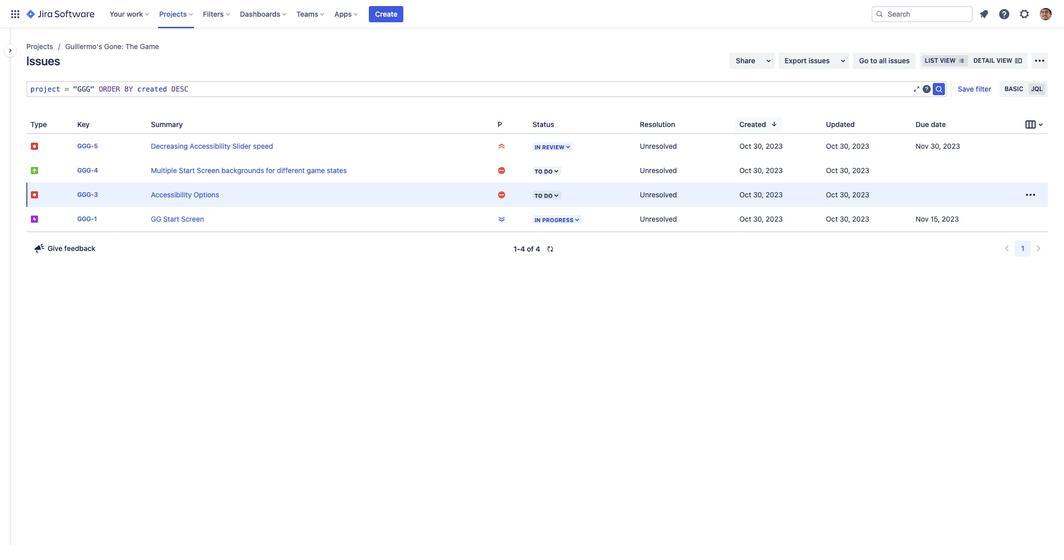 Task type: locate. For each thing, give the bounding box(es) containing it.
1 nov from the top
[[916, 142, 929, 151]]

your profile and settings image
[[1040, 8, 1052, 20]]

projects up issues at the left top
[[26, 42, 53, 51]]

start
[[179, 166, 195, 175], [163, 215, 179, 224]]

0 vertical spatial 1
[[94, 216, 97, 223]]

2 horizontal spatial 4
[[536, 245, 541, 253]]

0 horizontal spatial issues
[[809, 56, 830, 65]]

options
[[194, 191, 219, 199]]

4 right of
[[536, 245, 541, 253]]

drag column image for p
[[494, 118, 506, 131]]

0 vertical spatial screen
[[197, 166, 220, 175]]

1 horizontal spatial issues
[[889, 56, 910, 65]]

row up lowest image
[[26, 183, 1048, 207]]

Search field
[[872, 6, 973, 22]]

view
[[940, 57, 956, 64], [997, 57, 1013, 64]]

drag column image for updated
[[822, 118, 834, 131]]

1 horizontal spatial 1
[[1022, 244, 1025, 253]]

decreasing accessibility slider speed link
[[151, 142, 273, 151]]

created
[[740, 120, 767, 129]]

drag column image inside resolution button
[[636, 118, 648, 131]]

0 horizontal spatial view
[[940, 57, 956, 64]]

issues inside the export issues button
[[809, 56, 830, 65]]

accessibility left the slider
[[190, 142, 231, 151]]

start right multiple
[[179, 166, 195, 175]]

different
[[277, 166, 305, 175]]

medium high image for accessibility options
[[498, 191, 506, 199]]

4 inside issues "element"
[[94, 167, 98, 175]]

1 vertical spatial medium high image
[[498, 191, 506, 199]]

view right list
[[940, 57, 956, 64]]

editor image
[[913, 85, 921, 93]]

updated button
[[822, 117, 871, 132]]

drag column image inside 'updated' button
[[822, 118, 834, 131]]

drag column image
[[26, 118, 39, 131], [73, 118, 85, 131], [147, 118, 159, 131], [494, 118, 506, 131], [736, 118, 748, 131]]

drag column image inside type button
[[26, 118, 39, 131]]

1 unresolved from the top
[[640, 142, 677, 151]]

2 sort in ascending order image from the left
[[680, 120, 688, 128]]

3 row from the top
[[26, 183, 1048, 207]]

0 horizontal spatial 4
[[94, 167, 98, 175]]

projects for projects dropdown button
[[159, 9, 187, 18]]

4 drag column image from the left
[[912, 118, 924, 131]]

1 view from the left
[[940, 57, 956, 64]]

drag column image
[[529, 118, 541, 131], [636, 118, 648, 131], [822, 118, 834, 131], [912, 118, 924, 131]]

1 vertical spatial nov
[[916, 215, 929, 224]]

banner containing your work
[[0, 0, 1065, 28]]

0 vertical spatial medium high image
[[498, 167, 506, 175]]

multiple
[[151, 166, 177, 175]]

2 drag column image from the left
[[636, 118, 648, 131]]

gg
[[151, 215, 161, 224]]

nov down due
[[916, 142, 929, 151]]

detail
[[974, 57, 995, 64]]

search image
[[933, 83, 946, 95]]

4 row from the top
[[26, 207, 1048, 232]]

drag column image inside status button
[[529, 118, 541, 131]]

issues
[[26, 54, 60, 68]]

0 horizontal spatial 1
[[94, 216, 97, 223]]

0 horizontal spatial sort in ascending order image
[[559, 120, 567, 128]]

drag column image up decreasing
[[147, 118, 159, 131]]

4 up the 3
[[94, 167, 98, 175]]

drag column image left sorted in descending order icon
[[736, 118, 748, 131]]

drag column image inside the summary button
[[147, 118, 159, 131]]

issues right export
[[809, 56, 830, 65]]

3 unresolved from the top
[[640, 191, 677, 199]]

1
[[94, 216, 97, 223], [1022, 244, 1025, 253]]

medium high image up lowest image
[[498, 191, 506, 199]]

teams
[[297, 9, 318, 18]]

medium high image down highest "icon"
[[498, 167, 506, 175]]

issues
[[809, 56, 830, 65], [889, 56, 910, 65]]

states
[[327, 166, 347, 175]]

save
[[958, 85, 974, 93]]

projects right work
[[159, 9, 187, 18]]

nov left 15,
[[916, 215, 929, 224]]

0 vertical spatial projects
[[159, 9, 187, 18]]

p
[[498, 120, 502, 129]]

1 drag column image from the left
[[529, 118, 541, 131]]

row containing multiple start screen backgrounds for different game states
[[26, 159, 1048, 183]]

unresolved for multiple start screen backgrounds for different game states
[[640, 166, 677, 175]]

issues element
[[26, 116, 1048, 232]]

drag column image for due date
[[912, 118, 924, 131]]

due
[[916, 120, 930, 129]]

5 drag column image from the left
[[736, 118, 748, 131]]

import and bulk change issues image
[[1034, 55, 1046, 67]]

oct
[[740, 142, 752, 151], [826, 142, 838, 151], [740, 166, 752, 175], [826, 166, 838, 175], [740, 191, 752, 199], [826, 191, 838, 199], [740, 215, 752, 224], [826, 215, 838, 224]]

30,
[[754, 142, 764, 151], [840, 142, 851, 151], [931, 142, 942, 151], [754, 166, 764, 175], [840, 166, 851, 175], [754, 191, 764, 199], [840, 191, 851, 199], [754, 215, 764, 224], [840, 215, 851, 224]]

work
[[127, 9, 143, 18]]

drag column image for created
[[736, 118, 748, 131]]

start right gg
[[163, 215, 179, 224]]

row down highest "icon"
[[26, 159, 1048, 183]]

ggg- down key button
[[77, 143, 94, 150]]

view right detail
[[997, 57, 1013, 64]]

summary button
[[147, 117, 199, 132]]

screen down accessibility options
[[181, 215, 204, 224]]

epic image
[[30, 215, 39, 224]]

2 view from the left
[[997, 57, 1013, 64]]

1 vertical spatial 1
[[1022, 244, 1025, 253]]

screen
[[197, 166, 220, 175], [181, 215, 204, 224]]

apps button
[[332, 6, 362, 22]]

4
[[94, 167, 98, 175], [521, 245, 525, 253], [536, 245, 541, 253]]

filters button
[[200, 6, 234, 22]]

sort in ascending order image right resolution
[[680, 120, 688, 128]]

gg start screen
[[151, 215, 204, 224]]

drag column image for summary
[[147, 118, 159, 131]]

projects inside dropdown button
[[159, 9, 187, 18]]

export issues button
[[779, 53, 849, 69]]

drag column image for key
[[73, 118, 85, 131]]

2 nov from the top
[[916, 215, 929, 224]]

medium high image
[[498, 167, 506, 175], [498, 191, 506, 199]]

sort in ascending order image
[[559, 120, 567, 128], [680, 120, 688, 128]]

row containing decreasing accessibility slider speed
[[26, 134, 1048, 159]]

1-
[[514, 245, 521, 253]]

ggg- up ggg-1
[[77, 191, 94, 199]]

2 row from the top
[[26, 159, 1048, 183]]

sort in ascending order image right status
[[559, 120, 567, 128]]

chevron down icon image
[[1035, 119, 1047, 131]]

1 horizontal spatial view
[[997, 57, 1013, 64]]

drag column image up the ggg-5
[[73, 118, 85, 131]]

jira software image
[[26, 8, 94, 20], [26, 8, 94, 20]]

improvement image
[[30, 167, 39, 175]]

accessibility
[[190, 142, 231, 151], [151, 191, 192, 199]]

3 drag column image from the left
[[147, 118, 159, 131]]

order
[[99, 85, 120, 93]]

view for list view
[[940, 57, 956, 64]]

2 ggg- from the top
[[77, 167, 94, 175]]

nov for nov 15, 2023
[[916, 215, 929, 224]]

gone:
[[104, 42, 124, 51]]

search image
[[876, 10, 884, 18]]

drag column image inside key button
[[73, 118, 85, 131]]

screen up options
[[197, 166, 220, 175]]

1 drag column image from the left
[[26, 118, 39, 131]]

game
[[140, 42, 159, 51]]

1 issues from the left
[[809, 56, 830, 65]]

issues inside go to all issues link
[[889, 56, 910, 65]]

3 drag column image from the left
[[822, 118, 834, 131]]

nov 30, 2023
[[916, 142, 961, 151]]

ggg-5
[[77, 143, 98, 150]]

1 ggg- from the top
[[77, 143, 94, 150]]

guillermo's gone: the game link
[[65, 41, 159, 53]]

2 drag column image from the left
[[73, 118, 85, 131]]

ggg- down ggg-3 link
[[77, 216, 94, 223]]

=
[[65, 85, 69, 93]]

2 issues from the left
[[889, 56, 910, 65]]

nov for nov 30, 2023
[[916, 142, 929, 151]]

gg start screen link
[[151, 215, 204, 224]]

guillermo's
[[65, 42, 102, 51]]

ggg- down the ggg-5
[[77, 167, 94, 175]]

2 medium high image from the top
[[498, 191, 506, 199]]

4 drag column image from the left
[[494, 118, 506, 131]]

drag column image up bug icon
[[26, 118, 39, 131]]

for
[[266, 166, 275, 175]]

unresolved for decreasing accessibility slider speed
[[640, 142, 677, 151]]

1 row from the top
[[26, 134, 1048, 159]]

open export issues dropdown image
[[837, 55, 849, 67]]

0 horizontal spatial projects
[[26, 42, 53, 51]]

speed
[[253, 142, 273, 151]]

create button
[[369, 6, 404, 22]]

drag column image up highest "icon"
[[494, 118, 506, 131]]

accessibility up 'gg start screen' link
[[151, 191, 192, 199]]

screen for multiple
[[197, 166, 220, 175]]

0 vertical spatial start
[[179, 166, 195, 175]]

p button
[[494, 117, 519, 132]]

1 vertical spatial projects
[[26, 42, 53, 51]]

1 horizontal spatial sort in ascending order image
[[680, 120, 688, 128]]

"ggg"
[[73, 85, 95, 93]]

status button
[[529, 117, 571, 132]]

share button
[[730, 53, 775, 69]]

0 vertical spatial nov
[[916, 142, 929, 151]]

row down status
[[26, 134, 1048, 159]]

1 vertical spatial start
[[163, 215, 179, 224]]

row up of
[[26, 207, 1048, 232]]

desc
[[171, 85, 189, 93]]

1 horizontal spatial 4
[[521, 245, 525, 253]]

banner
[[0, 0, 1065, 28]]

2023
[[766, 142, 783, 151], [853, 142, 870, 151], [943, 142, 961, 151], [766, 166, 783, 175], [853, 166, 870, 175], [766, 191, 783, 199], [853, 191, 870, 199], [766, 215, 783, 224], [853, 215, 870, 224], [942, 215, 959, 224]]

row containing gg start screen
[[26, 207, 1048, 232]]

15,
[[931, 215, 940, 224]]

ggg- for decreasing
[[77, 143, 94, 150]]

export
[[785, 56, 807, 65]]

drag column image inside due date button
[[912, 118, 924, 131]]

help image
[[999, 8, 1011, 20]]

4 ggg- from the top
[[77, 216, 94, 223]]

1 vertical spatial screen
[[181, 215, 204, 224]]

backgrounds
[[222, 166, 264, 175]]

4 left of
[[521, 245, 525, 253]]

issues right "all"
[[889, 56, 910, 65]]

sort in ascending order image for status
[[559, 120, 567, 128]]

decreasing accessibility slider speed
[[151, 142, 273, 151]]

1 sort in ascending order image from the left
[[559, 120, 567, 128]]

1 horizontal spatial projects
[[159, 9, 187, 18]]

save filter button
[[952, 81, 998, 97]]

open share dialog image
[[763, 55, 775, 67]]

2 unresolved from the top
[[640, 166, 677, 175]]

4 unresolved from the top
[[640, 215, 677, 224]]

1 button
[[1016, 241, 1031, 257]]

board icon image
[[1025, 119, 1037, 131]]

bug image
[[30, 142, 39, 151]]

3 ggg- from the top
[[77, 191, 94, 199]]

highest image
[[498, 142, 506, 151]]

row
[[26, 134, 1048, 159], [26, 159, 1048, 183], [26, 183, 1048, 207], [26, 207, 1048, 232]]

nov
[[916, 142, 929, 151], [916, 215, 929, 224]]

drag column image inside p button
[[494, 118, 506, 131]]

sidebar navigation image
[[0, 41, 22, 61]]

screen for gg
[[181, 215, 204, 224]]

1 medium high image from the top
[[498, 167, 506, 175]]

unresolved for gg start screen
[[640, 215, 677, 224]]



Task type: vqa. For each thing, say whether or not it's contained in the screenshot.
Accessibility "GGG-"
yes



Task type: describe. For each thing, give the bounding box(es) containing it.
save filter
[[958, 85, 992, 93]]

ggg-1 link
[[77, 216, 97, 223]]

1 vertical spatial accessibility
[[151, 191, 192, 199]]

projects button
[[156, 6, 197, 22]]

go to all issues link
[[853, 53, 916, 69]]

by
[[124, 85, 133, 93]]

JQL query field
[[27, 82, 913, 96]]

due date
[[916, 120, 946, 129]]

updated
[[826, 120, 855, 129]]

settings image
[[1019, 8, 1031, 20]]

accessibility options
[[151, 191, 219, 199]]

apps
[[335, 9, 352, 18]]

accessibility options link
[[151, 191, 219, 199]]

status
[[533, 120, 554, 129]]

drag column image for status
[[529, 118, 541, 131]]

guillermo's gone: the game
[[65, 42, 159, 51]]

issue operations menu image
[[1025, 189, 1037, 201]]

project = "ggg" order by created desc
[[30, 85, 189, 93]]

go
[[860, 56, 869, 65]]

slider
[[233, 142, 251, 151]]

the
[[126, 42, 138, 51]]

appswitcher icon image
[[9, 8, 21, 20]]

syntax help image
[[923, 85, 931, 93]]

dashboards button
[[237, 6, 291, 22]]

give
[[48, 244, 62, 253]]

0 vertical spatial accessibility
[[190, 142, 231, 151]]

ggg-3 link
[[77, 191, 98, 199]]

detail view
[[974, 57, 1013, 64]]

dashboards
[[240, 9, 280, 18]]

created button
[[736, 117, 783, 132]]

ggg- for accessibility
[[77, 191, 94, 199]]

unresolved for accessibility options
[[640, 191, 677, 199]]

decreasing
[[151, 142, 188, 151]]

projects for projects link
[[26, 42, 53, 51]]

multiple start screen backgrounds for different game states
[[151, 166, 347, 175]]

key button
[[73, 117, 106, 132]]

of
[[527, 245, 534, 253]]

4 for 1-
[[521, 245, 525, 253]]

list view
[[925, 57, 956, 64]]

4 for ggg-
[[94, 167, 98, 175]]

ggg- for gg
[[77, 216, 94, 223]]

1 inside button
[[1022, 244, 1025, 253]]

start for gg
[[163, 215, 179, 224]]

basic
[[1005, 85, 1024, 93]]

due date button
[[912, 117, 963, 132]]

ggg- for multiple
[[77, 167, 94, 175]]

all
[[880, 56, 887, 65]]

start for multiple
[[179, 166, 195, 175]]

teams button
[[294, 6, 329, 22]]

drag column image for type
[[26, 118, 39, 131]]

1-4 of 4
[[514, 245, 541, 253]]

ggg-5 link
[[77, 143, 98, 150]]

your work
[[110, 9, 143, 18]]

notifications image
[[978, 8, 991, 20]]

resolution button
[[636, 117, 692, 132]]

type
[[30, 120, 47, 129]]

view for detail view
[[997, 57, 1013, 64]]

share
[[736, 56, 756, 65]]

key
[[77, 120, 90, 129]]

resolution
[[640, 120, 676, 129]]

date
[[931, 120, 946, 129]]

3
[[94, 191, 98, 199]]

1 inside row
[[94, 216, 97, 223]]

go to all issues
[[860, 56, 910, 65]]

created
[[137, 85, 167, 93]]

projects link
[[26, 41, 53, 53]]

primary element
[[6, 0, 872, 28]]

medium high image for multiple start screen backgrounds for different game states
[[498, 167, 506, 175]]

multiple start screen backgrounds for different game states link
[[151, 166, 347, 175]]

give feedback
[[48, 244, 96, 253]]

your
[[110, 9, 125, 18]]

lowest image
[[498, 215, 506, 224]]

create
[[375, 9, 398, 18]]

ggg-4 link
[[77, 167, 98, 175]]

list
[[925, 57, 939, 64]]

type button
[[26, 117, 63, 132]]

nov 15, 2023
[[916, 215, 959, 224]]

refresh image
[[547, 245, 555, 253]]

filters
[[203, 9, 224, 18]]

feedback
[[64, 244, 96, 253]]

to
[[871, 56, 878, 65]]

ggg-4
[[77, 167, 98, 175]]

your work button
[[107, 6, 153, 22]]

sort in ascending order image for resolution
[[680, 120, 688, 128]]

export issues
[[785, 56, 830, 65]]

row containing accessibility options
[[26, 183, 1048, 207]]

filter
[[976, 85, 992, 93]]

project
[[30, 85, 60, 93]]

ggg-1
[[77, 216, 97, 223]]

sorted in descending order image
[[771, 120, 779, 128]]

drag column image for resolution
[[636, 118, 648, 131]]

bug image
[[30, 191, 39, 199]]

give feedback button
[[27, 241, 102, 257]]

game
[[307, 166, 325, 175]]



